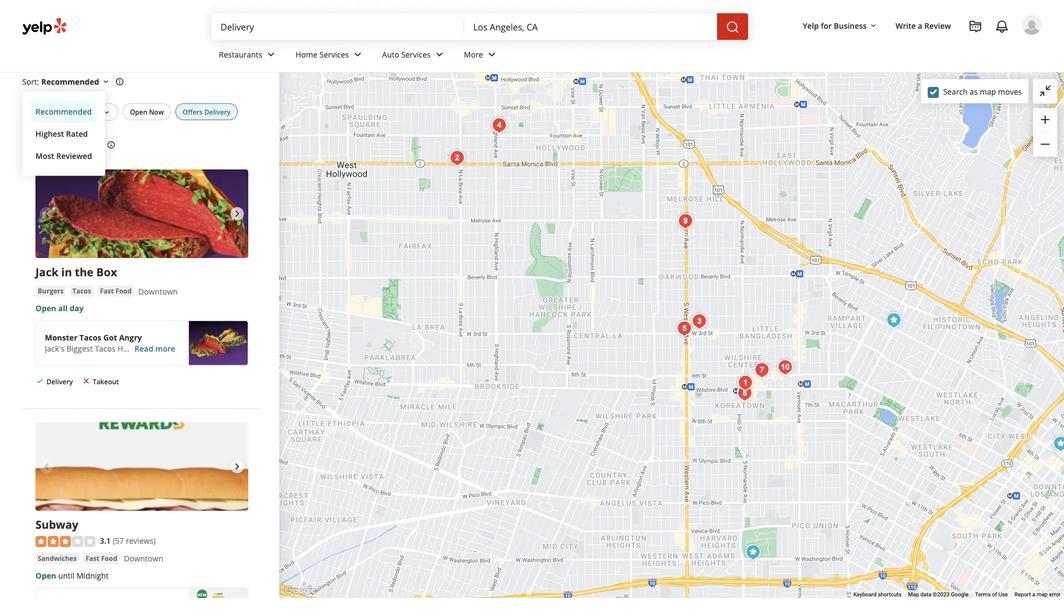Task type: vqa. For each thing, say whether or not it's contained in the screenshot.
1st Previous IMAGE from the top
yes



Task type: locate. For each thing, give the bounding box(es) containing it.
offers
[[183, 107, 203, 116]]

24 chevron down v2 image left auto
[[351, 48, 365, 61]]

slideshow element for subway
[[35, 423, 248, 512]]

2 24 chevron down v2 image from the left
[[486, 48, 499, 61]]

3.1
[[100, 536, 111, 547]]

24 chevron down v2 image
[[265, 48, 278, 61], [486, 48, 499, 61]]

jack
[[35, 264, 58, 280]]

downtown up angry
[[138, 286, 178, 297]]

monster tacos got angry
[[45, 333, 142, 343]]

0 vertical spatial fast food button
[[98, 286, 134, 297]]

projects image
[[969, 20, 983, 33]]

2 horizontal spatial a
[[1033, 592, 1036, 599]]

hae ha heng thai bistro image
[[674, 318, 696, 340]]

1 horizontal spatial 24 chevron down v2 image
[[486, 48, 499, 61]]

2 vertical spatial delivery
[[47, 377, 73, 386]]

16 chevron down v2 image left 16 info v2 icon
[[101, 77, 110, 86]]

auto services
[[382, 49, 431, 60]]

0 vertical spatial downtown
[[138, 286, 178, 297]]

food monger image
[[742, 542, 765, 564]]

1 vertical spatial 16 chevron down v2 image
[[101, 77, 110, 86]]

delivery right 16 checkmark v2 icon
[[47, 377, 73, 386]]

yelp
[[803, 20, 819, 31], [22, 26, 37, 35]]

map right as
[[980, 86, 997, 97]]

tacos down got
[[95, 344, 116, 354]]

0 vertical spatial fast
[[100, 287, 114, 296]]

0 vertical spatial a
[[918, 20, 923, 31]]

recommended
[[41, 76, 99, 87], [35, 106, 92, 117]]

0 vertical spatial tacos
[[72, 287, 91, 296]]

angeles,
[[22, 53, 80, 71]]

1 vertical spatial downtown
[[124, 554, 163, 565]]

1 vertical spatial restaurants
[[219, 49, 262, 60]]

open left until
[[35, 571, 56, 581]]

0 vertical spatial food
[[116, 287, 132, 296]]

fast food button
[[98, 286, 134, 297], [83, 553, 120, 565]]

0 vertical spatial delivery
[[97, 35, 151, 54]]

fast up midnight
[[86, 554, 99, 563]]

0 vertical spatial slideshow element
[[35, 170, 248, 258]]

recommended for recommended button
[[35, 106, 92, 117]]

downtown down reviews)
[[124, 554, 163, 565]]

fast food button down box
[[98, 286, 134, 297]]

0 vertical spatial 16 chevron down v2 image
[[869, 21, 878, 30]]

2 slideshow element from the top
[[35, 423, 248, 512]]

slideshow element
[[35, 170, 248, 258], [35, 423, 248, 512]]

more
[[464, 49, 483, 60]]

1 horizontal spatial delivery
[[97, 35, 151, 54]]

tacos up biggest
[[79, 333, 101, 343]]

gogigo station image
[[675, 210, 697, 233]]

fast food
[[100, 287, 132, 296], [86, 554, 117, 563]]

subway link
[[35, 518, 78, 533]]

24 chevron down v2 image inside more 'link'
[[486, 48, 499, 61]]

yelp inside yelp for business 'button'
[[803, 20, 819, 31]]

report a map error link
[[1015, 592, 1061, 599]]

fast food link down 3.1
[[83, 553, 120, 565]]

1 horizontal spatial restaurants
[[219, 49, 262, 60]]

search as map moves
[[944, 86, 1022, 97]]

recommended for recommended popup button
[[41, 76, 99, 87]]

open
[[130, 107, 147, 116], [35, 303, 56, 314], [35, 571, 56, 581]]

services
[[320, 49, 349, 60], [401, 49, 431, 60]]

read more
[[135, 344, 175, 354]]

0 horizontal spatial 16 chevron down v2 image
[[101, 77, 110, 86]]

group
[[1034, 108, 1058, 157]]

tacos up day
[[72, 287, 91, 296]]

louders image
[[751, 360, 774, 382]]

restaurants
[[54, 26, 95, 35], [219, 49, 262, 60]]

0 vertical spatial restaurants
[[54, 26, 95, 35]]

0 vertical spatial fast food
[[100, 287, 132, 296]]

16 close v2 image
[[82, 377, 91, 386]]

services for auto services
[[401, 49, 431, 60]]

search
[[944, 86, 968, 97]]

map
[[909, 592, 920, 599]]

0 vertical spatial open
[[130, 107, 147, 116]]

map for moves
[[980, 86, 997, 97]]

1 vertical spatial fast
[[86, 554, 99, 563]]

a right 'have'
[[138, 344, 142, 354]]

slideshow element for jack in the box
[[35, 170, 248, 258]]

16 chevron down v2 image
[[869, 21, 878, 30], [101, 77, 110, 86]]

1 vertical spatial food
[[101, 554, 117, 563]]

1 vertical spatial fast food button
[[83, 553, 120, 565]]

delivery inside the offers delivery button
[[204, 107, 231, 116]]

1 vertical spatial restaurants link
[[210, 40, 287, 72]]

error
[[1050, 592, 1061, 599]]

a right write
[[918, 20, 923, 31]]

business categories element
[[210, 40, 1042, 72]]

open inside button
[[130, 107, 147, 116]]

24 chevron down v2 image for more
[[486, 48, 499, 61]]

fast food down box
[[100, 287, 132, 296]]

map left error
[[1037, 592, 1048, 599]]

Near text field
[[474, 21, 709, 33]]

©2023
[[933, 592, 950, 599]]

1 vertical spatial recommended
[[35, 106, 92, 117]]

shortcuts
[[878, 592, 902, 599]]

fast food link down box
[[98, 286, 134, 297]]

2 vertical spatial open
[[35, 571, 56, 581]]

most reviewed button
[[31, 145, 97, 167]]

all
[[58, 107, 66, 116]]

16 info v2 image
[[107, 140, 116, 149]]

1 vertical spatial open
[[35, 303, 56, 314]]

16 checkmark v2 image
[[35, 377, 44, 386]]

0 horizontal spatial services
[[320, 49, 349, 60]]

map for error
[[1037, 592, 1048, 599]]

1 vertical spatial a
[[138, 344, 142, 354]]

yelp left 16 chevron right v2 icon
[[22, 26, 37, 35]]

1 horizontal spatial none field
[[474, 21, 709, 33]]

tacos
[[72, 287, 91, 296], [79, 333, 101, 343], [95, 344, 116, 354]]

a right report in the right bottom of the page
[[1033, 592, 1036, 599]]

services right auto
[[401, 49, 431, 60]]

food down box
[[116, 287, 132, 296]]

0 horizontal spatial none field
[[221, 21, 456, 33]]

fast down box
[[100, 287, 114, 296]]

jack in the box image
[[1063, 347, 1065, 369]]

none field up business categories element
[[474, 21, 709, 33]]

1 vertical spatial slideshow element
[[35, 423, 248, 512]]

24 chevron down v2 image right auto services on the left top of the page
[[433, 48, 446, 61]]

2 horizontal spatial delivery
[[204, 107, 231, 116]]

yelp link
[[22, 26, 37, 35]]

0 horizontal spatial fast
[[86, 554, 99, 563]]

1 horizontal spatial 24 chevron down v2 image
[[433, 48, 446, 61]]

2 services from the left
[[401, 49, 431, 60]]

yelp for yelp for business
[[803, 20, 819, 31]]

1 horizontal spatial yelp
[[803, 20, 819, 31]]

fast food button for the topmost "fast food" link
[[98, 286, 134, 297]]

24 chevron down v2 image inside home services link
[[351, 48, 365, 61]]

None search field
[[212, 13, 751, 40]]

home services link
[[287, 40, 373, 72]]

0 horizontal spatial yelp
[[22, 26, 37, 35]]

restaurants link
[[54, 26, 95, 35], [210, 40, 287, 72]]

map data ©2023 google
[[909, 592, 969, 599]]

fast food link
[[98, 286, 134, 297], [83, 553, 120, 565]]

fast food button down 3.1
[[83, 553, 120, 565]]

1 vertical spatial delivery
[[204, 107, 231, 116]]

3.1 star rating image
[[35, 537, 95, 548]]

2 24 chevron down v2 image from the left
[[433, 48, 446, 61]]

recommended button
[[41, 76, 110, 87]]

1 horizontal spatial map
[[1037, 592, 1048, 599]]

yelp for business button
[[799, 16, 883, 36]]

restaurants inside business categories element
[[219, 49, 262, 60]]

0 vertical spatial recommended
[[41, 76, 99, 87]]

home
[[296, 49, 318, 60]]

recommended up highest rated button
[[35, 106, 92, 117]]

1 horizontal spatial a
[[918, 20, 923, 31]]

jack's biggest tacos have a spicy new friend
[[45, 344, 206, 354]]

fast for the topmost "fast food" link
[[100, 287, 114, 296]]

terms of use link
[[976, 592, 1008, 599]]

open left all
[[35, 303, 56, 314]]

0 horizontal spatial 24 chevron down v2 image
[[351, 48, 365, 61]]

24 chevron down v2 image left home
[[265, 48, 278, 61]]

downtown for fast food
[[124, 554, 163, 565]]

1 vertical spatial fast food link
[[83, 553, 120, 565]]

24 chevron down v2 image right more
[[486, 48, 499, 61]]

0 horizontal spatial 24 chevron down v2 image
[[265, 48, 278, 61]]

2 vertical spatial a
[[1033, 592, 1036, 599]]

food down 3.1
[[101, 554, 117, 563]]

16 filter v2 image
[[32, 108, 40, 117]]

restaurants right 16 chevron right v2 icon
[[54, 26, 95, 35]]

2 none field from the left
[[474, 21, 709, 33]]

user actions element
[[794, 14, 1058, 82]]

fast food down 3.1
[[86, 554, 117, 563]]

open for open now
[[130, 107, 147, 116]]

0 horizontal spatial map
[[980, 86, 997, 97]]

brothers sandwich shop image
[[775, 357, 797, 379]]

sponsored
[[22, 139, 70, 151]]

none field up home services link
[[221, 21, 456, 33]]

24 chevron down v2 image inside auto services link
[[433, 48, 446, 61]]

open now
[[130, 107, 164, 116]]

zoom in image
[[1039, 113, 1052, 126]]

0 vertical spatial restaurants link
[[54, 26, 95, 35]]

terms of use
[[976, 592, 1008, 599]]

24 chevron down v2 image
[[351, 48, 365, 61], [433, 48, 446, 61]]

None field
[[221, 21, 456, 33], [474, 21, 709, 33]]

yelp left for
[[803, 20, 819, 31]]

sandwiches button
[[35, 553, 79, 565]]

1 24 chevron down v2 image from the left
[[265, 48, 278, 61]]

sandwiches
[[38, 554, 77, 563]]

delivery inside top 10 best delivery near los angeles, california
[[97, 35, 151, 54]]

previous image
[[40, 461, 53, 474]]

delivery right offers
[[204, 107, 231, 116]]

offers delivery
[[183, 107, 231, 116]]

1 horizontal spatial services
[[401, 49, 431, 60]]

a
[[918, 20, 923, 31], [138, 344, 142, 354], [1033, 592, 1036, 599]]

1 horizontal spatial fast
[[100, 287, 114, 296]]

24 chevron down v2 image for restaurants
[[265, 48, 278, 61]]

1 slideshow element from the top
[[35, 170, 248, 258]]

1 vertical spatial map
[[1037, 592, 1048, 599]]

open now button
[[123, 103, 171, 120]]

downtown
[[138, 286, 178, 297], [124, 554, 163, 565]]

taco bell image
[[883, 310, 905, 332]]

top 10 best delivery near los angeles, california
[[22, 35, 210, 71]]

services for home services
[[320, 49, 349, 60]]

terms
[[976, 592, 991, 599]]

1 horizontal spatial 16 chevron down v2 image
[[869, 21, 878, 30]]

auto
[[382, 49, 399, 60]]

16 chevron down v2 image right the business
[[869, 21, 878, 30]]

use
[[999, 592, 1008, 599]]

1 services from the left
[[320, 49, 349, 60]]

16 chevron down v2 image inside recommended popup button
[[101, 77, 110, 86]]

for
[[821, 20, 832, 31]]

next image
[[231, 207, 244, 221]]

open left the now
[[130, 107, 147, 116]]

sort:
[[22, 76, 39, 87]]

16 chevron down v2 image inside yelp for business 'button'
[[869, 21, 878, 30]]

1 24 chevron down v2 image from the left
[[351, 48, 365, 61]]

2 vertical spatial tacos
[[95, 344, 116, 354]]

map
[[980, 86, 997, 97], [1037, 592, 1048, 599]]

0 vertical spatial map
[[980, 86, 997, 97]]

map region
[[173, 35, 1065, 599]]

until
[[58, 571, 74, 581]]

services right home
[[320, 49, 349, 60]]

a for write
[[918, 20, 923, 31]]

los
[[189, 35, 210, 54]]

recommended inside recommended button
[[35, 106, 92, 117]]

recommended down angeles,
[[41, 76, 99, 87]]

restaurants right los
[[219, 49, 262, 60]]

monster
[[45, 333, 77, 343]]

1 none field from the left
[[221, 21, 456, 33]]

16 chevron right v2 image
[[41, 27, 50, 35]]

delivery up 16 info v2 icon
[[97, 35, 151, 54]]

fast food button for the bottom "fast food" link
[[83, 553, 120, 565]]

previous image
[[40, 207, 53, 221]]



Task type: describe. For each thing, give the bounding box(es) containing it.
report a map error
[[1015, 592, 1061, 599]]

of
[[993, 592, 998, 599]]

recommended button
[[31, 101, 97, 123]]

box
[[96, 264, 117, 280]]

subway
[[35, 518, 78, 533]]

lan noodle image
[[446, 147, 469, 169]]

now
[[149, 107, 164, 116]]

16 chevron down v2 image for recommended
[[101, 77, 110, 86]]

yelp for yelp link
[[22, 26, 37, 35]]

data
[[921, 592, 932, 599]]

none field near
[[474, 21, 709, 33]]

price: image
[[102, 108, 111, 117]]

keyboard
[[854, 592, 877, 599]]

most
[[35, 151, 54, 161]]

falafel corner image
[[734, 383, 756, 405]]

new
[[165, 344, 181, 354]]

sponsored results
[[22, 139, 105, 151]]

results
[[72, 139, 105, 151]]

fat sal's deli - hollywood image
[[489, 115, 511, 137]]

filters group
[[22, 103, 240, 121]]

tacos inside button
[[72, 287, 91, 296]]

0 horizontal spatial a
[[138, 344, 142, 354]]

10
[[49, 35, 63, 54]]

rated
[[66, 129, 88, 139]]

report
[[1015, 592, 1031, 599]]

most reviewed
[[35, 151, 92, 161]]

24 chevron down v2 image for home services
[[351, 48, 365, 61]]

24 chevron down v2 image for auto services
[[433, 48, 446, 61]]

got
[[103, 333, 117, 343]]

angry
[[119, 333, 142, 343]]

highest
[[35, 129, 64, 139]]

jack in the box
[[35, 264, 117, 280]]

write a review link
[[892, 16, 956, 35]]

1 vertical spatial fast food
[[86, 554, 117, 563]]

zoom out image
[[1039, 138, 1052, 151]]

egg tuck image
[[735, 372, 757, 395]]

google
[[951, 592, 969, 599]]

open all day
[[35, 303, 84, 314]]

sandwiches link
[[35, 553, 79, 565]]

bob b. image
[[1022, 15, 1042, 35]]

yelp for business
[[803, 20, 867, 31]]

fast for the bottom "fast food" link
[[86, 554, 99, 563]]

top
[[22, 35, 47, 54]]

tacos link
[[70, 286, 93, 297]]

16 info v2 image
[[115, 77, 124, 86]]

auto services link
[[373, 40, 455, 72]]

burgers link
[[35, 286, 66, 297]]

search image
[[726, 21, 740, 34]]

burgers button
[[35, 286, 66, 297]]

keyboard shortcuts button
[[854, 591, 902, 599]]

highest rated
[[35, 129, 88, 139]]

notifications image
[[996, 20, 1009, 33]]

near
[[154, 35, 186, 54]]

biggest
[[67, 344, 93, 354]]

more link
[[455, 40, 508, 72]]

open for open all day
[[35, 303, 56, 314]]

0 horizontal spatial restaurants
[[54, 26, 95, 35]]

reviewed
[[56, 151, 92, 161]]

write
[[896, 20, 916, 31]]

in
[[61, 264, 72, 280]]

3.1 (57 reviews)
[[100, 536, 156, 547]]

have
[[118, 344, 136, 354]]

1 vertical spatial tacos
[[79, 333, 101, 343]]

all
[[58, 303, 68, 314]]

business
[[834, 20, 867, 31]]

jack in the box link
[[35, 264, 117, 280]]

read
[[135, 344, 153, 354]]

more
[[155, 344, 175, 354]]

the
[[75, 264, 94, 280]]

food for the topmost "fast food" link
[[116, 287, 132, 296]]

jack's
[[45, 344, 64, 354]]

0 horizontal spatial restaurants link
[[54, 26, 95, 35]]

california
[[82, 53, 148, 71]]

16 chevron down v2 image for yelp for business
[[869, 21, 878, 30]]

highest rated button
[[31, 123, 97, 145]]

1 all
[[50, 107, 66, 116]]

zzamong image
[[689, 311, 711, 333]]

subway image
[[1050, 433, 1065, 456]]

spicy
[[144, 344, 163, 354]]

as
[[970, 86, 978, 97]]

midnight
[[76, 571, 109, 581]]

next image
[[231, 461, 244, 474]]

(57
[[113, 536, 124, 547]]

none field find
[[221, 21, 456, 33]]

Find text field
[[221, 21, 456, 33]]

1 horizontal spatial restaurants link
[[210, 40, 287, 72]]

moves
[[999, 86, 1022, 97]]

google image
[[282, 584, 319, 599]]

offers delivery button
[[175, 103, 238, 120]]

friend
[[183, 344, 206, 354]]

food for the bottom "fast food" link
[[101, 554, 117, 563]]

reviews)
[[126, 536, 156, 547]]

tacos button
[[70, 286, 93, 297]]

downtown for tacos
[[138, 286, 178, 297]]

write a review
[[896, 20, 952, 31]]

collapse map image
[[1039, 84, 1052, 98]]

burgers
[[38, 287, 64, 296]]

0 horizontal spatial delivery
[[47, 377, 73, 386]]

home services
[[296, 49, 349, 60]]

0 vertical spatial fast food link
[[98, 286, 134, 297]]

review
[[925, 20, 952, 31]]

takeout
[[93, 377, 119, 386]]

open until midnight
[[35, 571, 109, 581]]

a for report
[[1033, 592, 1036, 599]]

day
[[70, 303, 84, 314]]



